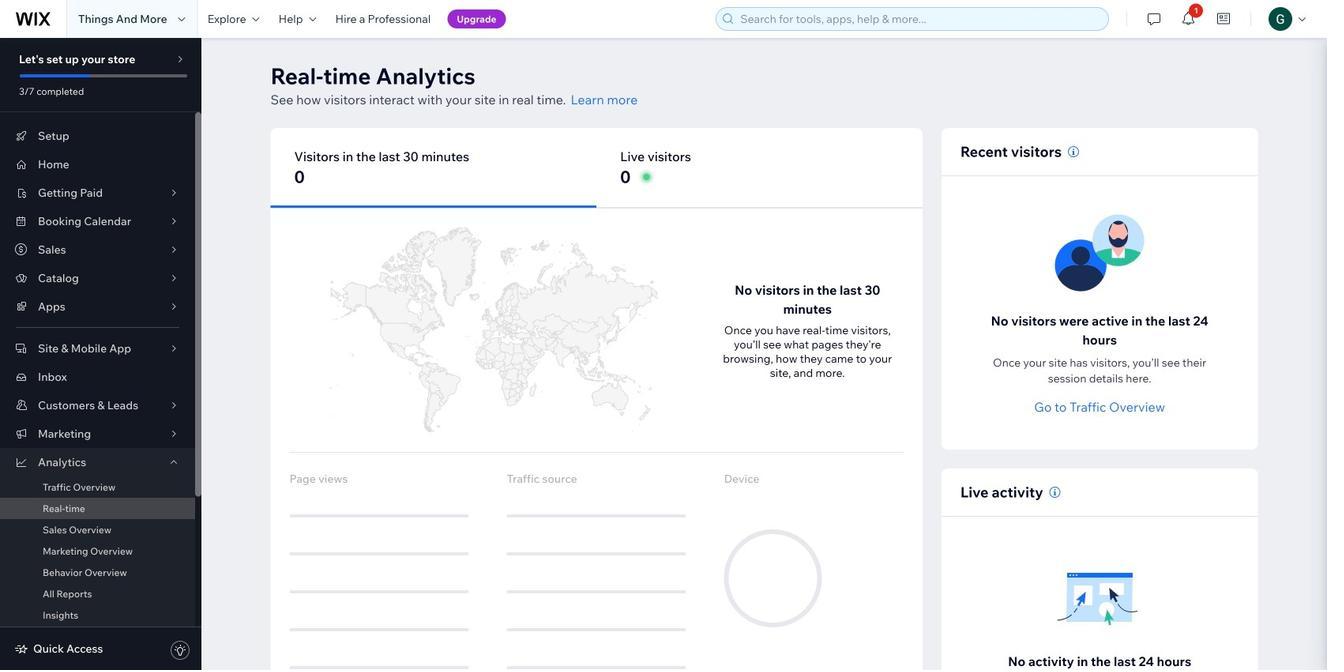Task type: locate. For each thing, give the bounding box(es) containing it.
a chart. image
[[290, 228, 693, 433]]

Search for tools, apps, help & more... field
[[736, 8, 1104, 30]]

tab list
[[271, 128, 923, 208]]



Task type: vqa. For each thing, say whether or not it's contained in the screenshot.
'tab list' at the top of the page
yes



Task type: describe. For each thing, give the bounding box(es) containing it.
sidebar element
[[0, 38, 202, 670]]



